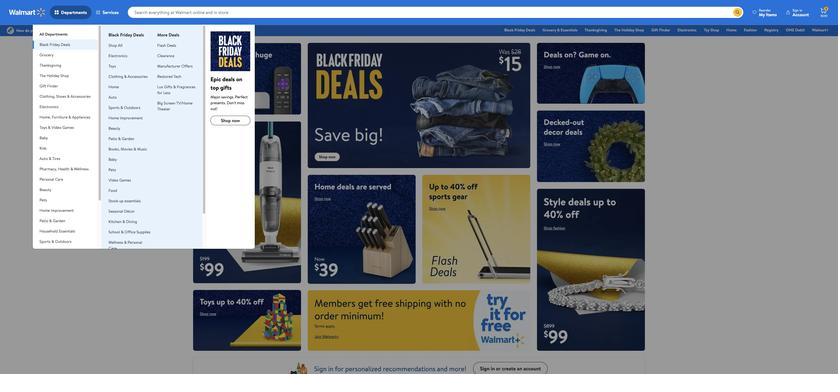 Task type: locate. For each thing, give the bounding box(es) containing it.
0 vertical spatial accessories
[[128, 74, 148, 79]]

sign in or create an account link
[[474, 362, 548, 375]]

0 vertical spatial supplies
[[137, 230, 151, 235]]

0 horizontal spatial patio
[[40, 218, 48, 224]]

electronics for leftmost electronics link
[[109, 53, 128, 59]]

1 vertical spatial sports & outdoors
[[40, 239, 72, 245]]

the inside dropdown button
[[40, 73, 46, 79]]

1 horizontal spatial sign
[[480, 366, 490, 373]]

video inside dropdown button
[[51, 125, 61, 130]]

0 vertical spatial patio & garden
[[109, 136, 134, 142]]

miss
[[237, 100, 245, 106]]

finder for gift finder link
[[660, 27, 671, 33]]

shoes
[[56, 94, 66, 99]]

0 horizontal spatial personal
[[40, 177, 54, 182]]

decor
[[55, 249, 66, 255]]

thanksgiving inside dropdown button
[[40, 63, 61, 68]]

deals for home deals are served
[[337, 181, 355, 192]]

sports & outdoors
[[109, 105, 141, 111], [40, 239, 72, 245]]

0 horizontal spatial home link
[[109, 84, 119, 90]]

99
[[205, 257, 224, 282], [549, 325, 569, 350]]

sign right 1x products_desktop image
[[315, 364, 327, 374]]

0 vertical spatial auto
[[109, 95, 117, 100]]

0 vertical spatial home improvement
[[109, 115, 143, 121]]

sign left "or"
[[480, 366, 490, 373]]

grocery for grocery & essentials
[[543, 27, 557, 33]]

black for black friday deals link
[[505, 27, 514, 33]]

99 inside the $899 $ 99
[[549, 325, 569, 350]]

toys link
[[109, 63, 116, 69]]

now
[[315, 256, 325, 263]]

gift inside dropdown button
[[40, 83, 46, 89]]

now for toys up to 40% off
[[210, 311, 217, 317]]

1 horizontal spatial 40%
[[451, 181, 466, 192]]

1 horizontal spatial electronics
[[109, 53, 128, 59]]

0 horizontal spatial outdoors
[[55, 239, 72, 245]]

garden up books, movies & music
[[122, 136, 134, 142]]

manufacturer offers link
[[157, 63, 193, 69]]

supplies down sports & outdoors dropdown button
[[40, 255, 54, 261]]

1 vertical spatial garden
[[53, 218, 65, 224]]

personal inside personal care dropdown button
[[40, 177, 54, 182]]

0 vertical spatial the
[[615, 27, 621, 33]]

1 horizontal spatial patio & garden
[[109, 136, 134, 142]]

toy shop link
[[702, 27, 722, 33]]

join walmart+ link
[[315, 334, 339, 340]]

sports for sports & outdoors dropdown button
[[40, 239, 51, 245]]

deals inside dropdown button
[[61, 42, 70, 47]]

1 vertical spatial video
[[109, 178, 119, 183]]

0 horizontal spatial essentials
[[59, 229, 75, 234]]

grocery & essentials link
[[541, 27, 581, 33]]

departments up black friday deals dropdown button
[[45, 31, 68, 37]]

sports for sports & outdoors link
[[109, 105, 120, 111]]

or
[[497, 366, 501, 373]]

pets down baby link
[[109, 167, 116, 173]]

1 horizontal spatial outdoors
[[124, 105, 141, 111]]

gift finder for gift finder link
[[652, 27, 671, 33]]

home improvement down pets dropdown button
[[40, 208, 74, 214]]

2 vertical spatial toys
[[200, 297, 215, 308]]

1 horizontal spatial wellness
[[109, 240, 123, 246]]

electronics left "toy"
[[678, 27, 697, 33]]

pets down 'personal care'
[[40, 198, 47, 203]]

improvement inside dropdown button
[[51, 208, 74, 214]]

black friday deals image
[[211, 31, 251, 71]]

epic
[[211, 75, 221, 83]]

0 horizontal spatial the
[[40, 73, 46, 79]]

toys for toys & video games
[[40, 125, 47, 130]]

toys & video games
[[40, 125, 74, 130]]

now for home deals are served
[[324, 196, 331, 202]]

toys & video games button
[[33, 123, 98, 133]]

improvement for home improvement link at the left
[[120, 115, 143, 121]]

auto for auto & tires
[[40, 156, 48, 162]]

auto inside dropdown button
[[40, 156, 48, 162]]

supplies inside seasonal decor & party supplies
[[40, 255, 54, 261]]

pharmacy, health & wellness button
[[33, 164, 98, 175]]

home improvement down sports & outdoors link
[[109, 115, 143, 121]]

registry link
[[763, 27, 782, 33]]

care down health
[[55, 177, 63, 182]]

patio & garden up movies
[[109, 136, 134, 142]]

40% inside up to 40% off sports gear
[[451, 181, 466, 192]]

electronics
[[678, 27, 697, 33], [109, 53, 128, 59], [40, 104, 59, 110]]

flash deals link
[[157, 43, 176, 48]]

1 vertical spatial departments
[[45, 31, 68, 37]]

the holiday shop button
[[33, 71, 98, 81]]

pets for pets dropdown button
[[40, 198, 47, 203]]

thanksgiving for thanksgiving link
[[585, 27, 608, 33]]

deals on? game on.
[[544, 49, 612, 60]]

baby up pets link
[[109, 157, 117, 162]]

black friday deals for black friday deals dropdown button
[[40, 42, 70, 47]]

electronics down "shop all" link
[[109, 53, 128, 59]]

grocery inside dropdown button
[[40, 52, 54, 58]]

1 horizontal spatial thanksgiving
[[585, 27, 608, 33]]

décor
[[124, 209, 135, 214]]

toys inside dropdown button
[[40, 125, 47, 130]]

0 vertical spatial electronics
[[678, 27, 697, 33]]

gift right the holiday shop link
[[652, 27, 659, 33]]

an
[[518, 366, 523, 373]]

clothing & accessories
[[109, 74, 148, 79]]

no
[[456, 296, 467, 311]]

deals for epic deals on top gifts major savings. perfect presents. don't miss out!
[[223, 75, 235, 83]]

shop all
[[109, 43, 123, 48]]

1 horizontal spatial in
[[491, 366, 495, 373]]

flash
[[157, 43, 166, 48]]

out!
[[211, 106, 218, 112]]

sign for sign in for personalized recommendations and more!
[[315, 364, 327, 374]]

now dollar 39 null group
[[308, 256, 339, 284]]

patio up books,
[[109, 136, 117, 142]]

1 vertical spatial for
[[335, 364, 344, 374]]

1 vertical spatial walmart+
[[323, 334, 339, 340]]

tires
[[52, 156, 60, 162]]

to inside up to 40% off sports gear
[[441, 181, 449, 192]]

sign left in
[[793, 8, 800, 12]]

party
[[70, 249, 79, 255]]

pets
[[109, 167, 116, 173], [40, 198, 47, 203]]

auto up sports & outdoors link
[[109, 95, 117, 100]]

1 vertical spatial improvement
[[51, 208, 74, 214]]

electronics down clothing,
[[40, 104, 59, 110]]

minimum!
[[341, 309, 385, 323]]

sports & outdoors down household essentials
[[40, 239, 72, 245]]

big screen tv/home theater link
[[157, 100, 193, 112]]

0 vertical spatial gift
[[652, 27, 659, 33]]

off inside style deals up to 40% off
[[566, 208, 580, 222]]

wellness down "school"
[[109, 240, 123, 246]]

2 horizontal spatial black friday deals
[[505, 27, 536, 33]]

personal care
[[40, 177, 63, 182]]

2 horizontal spatial black
[[505, 27, 514, 33]]

1 horizontal spatial gift
[[652, 27, 659, 33]]

sports down auto link
[[109, 105, 120, 111]]

home link up auto link
[[109, 84, 119, 90]]

1 vertical spatial grocery
[[40, 52, 54, 58]]

2 horizontal spatial toys
[[200, 297, 215, 308]]

0 horizontal spatial home improvement
[[40, 208, 74, 214]]

1 horizontal spatial gift finder
[[652, 27, 671, 33]]

auto & tires button
[[33, 154, 98, 164]]

sports & outdoors inside dropdown button
[[40, 239, 72, 245]]

0 horizontal spatial $
[[200, 261, 205, 273]]

1 horizontal spatial patio
[[109, 136, 117, 142]]

shop now
[[544, 64, 561, 70], [200, 74, 217, 79], [221, 118, 240, 124], [544, 141, 561, 147], [319, 154, 336, 160], [200, 171, 217, 176], [315, 196, 331, 202], [430, 206, 446, 211], [200, 311, 217, 317]]

walmart+ down apply.
[[323, 334, 339, 340]]

1 horizontal spatial toys
[[109, 63, 116, 69]]

0 horizontal spatial walmart+
[[323, 334, 339, 340]]

& inside dropdown button
[[67, 94, 70, 99]]

1 vertical spatial outdoors
[[55, 239, 72, 245]]

decor
[[544, 126, 564, 137]]

1 vertical spatial holiday
[[47, 73, 59, 79]]

essentials up on?
[[561, 27, 578, 33]]

outdoors inside dropdown button
[[55, 239, 72, 245]]

0 vertical spatial gift finder
[[652, 27, 671, 33]]

sports down household
[[40, 239, 51, 245]]

video
[[51, 125, 61, 130], [109, 178, 119, 183]]

big screen tv/home theater
[[157, 100, 193, 112]]

garden
[[122, 136, 134, 142], [53, 218, 65, 224]]

$199
[[200, 256, 210, 263]]

patio for patio & garden "link"
[[109, 136, 117, 142]]

0 horizontal spatial gift finder
[[40, 83, 58, 89]]

outdoors down the household essentials dropdown button
[[55, 239, 72, 245]]

kids button
[[33, 143, 98, 154]]

improvement for home improvement dropdown button
[[51, 208, 74, 214]]

essentials down patio & garden dropdown button
[[59, 229, 75, 234]]

1 horizontal spatial garden
[[122, 136, 134, 142]]

black inside dropdown button
[[40, 42, 49, 47]]

black friday deals button
[[33, 40, 98, 50]]

shop now link for home deals are served
[[315, 196, 331, 202]]

sports & outdoors up home improvement link at the left
[[109, 105, 141, 111]]

1 vertical spatial gift finder
[[40, 83, 58, 89]]

departments inside popup button
[[61, 9, 87, 15]]

deals inside decked-out decor deals
[[566, 126, 583, 137]]

wellness inside "pharmacy, health & wellness" dropdown button
[[74, 166, 89, 172]]

electronics link left "toy"
[[676, 27, 700, 33]]

auto for auto link
[[109, 95, 117, 100]]

thanksgiving down "grocery" dropdown button
[[40, 63, 61, 68]]

up inside style deals up to 40% off
[[594, 195, 605, 209]]

gift for gift finder dropdown button
[[40, 83, 46, 89]]

1 vertical spatial essentials
[[59, 229, 75, 234]]

home, furniture & appliances
[[40, 114, 90, 120]]

garden up household essentials
[[53, 218, 65, 224]]

0 vertical spatial care
[[55, 177, 63, 182]]

1 vertical spatial pets
[[40, 198, 47, 203]]

thanksgiving link
[[583, 27, 610, 33]]

seasonal up kitchen
[[109, 209, 123, 214]]

seasonal left decor
[[40, 249, 54, 255]]

garden for patio & garden "link"
[[122, 136, 134, 142]]

household
[[40, 229, 58, 234]]

1 vertical spatial thanksgiving
[[40, 63, 61, 68]]

shop now link for home deals up to 30% off
[[200, 171, 217, 176]]

personal down the pharmacy,
[[40, 177, 54, 182]]

0 vertical spatial sports
[[109, 105, 120, 111]]

black friday deals inside dropdown button
[[40, 42, 70, 47]]

1 vertical spatial seasonal
[[40, 249, 54, 255]]

thanksgiving up the game
[[585, 27, 608, 33]]

1 vertical spatial electronics link
[[109, 53, 128, 59]]

1 vertical spatial personal
[[128, 240, 142, 246]]

0 vertical spatial outdoors
[[124, 105, 141, 111]]

0 horizontal spatial pets
[[40, 198, 47, 203]]

seasonal decor & party supplies button
[[33, 247, 98, 263]]

1 vertical spatial home improvement
[[40, 208, 74, 214]]

1 horizontal spatial all
[[118, 43, 123, 48]]

now for home deals up to 30% off
[[210, 171, 217, 176]]

1 horizontal spatial $
[[315, 261, 319, 274]]

pets link
[[109, 167, 116, 173]]

shop now link for save big!
[[315, 153, 340, 162]]

sports inside dropdown button
[[40, 239, 51, 245]]

patio & garden for patio & garden dropdown button
[[40, 218, 65, 224]]

kitchen & dining link
[[109, 219, 137, 225]]

1 vertical spatial finder
[[47, 83, 58, 89]]

the right thanksgiving link
[[615, 27, 621, 33]]

accessories right clothing
[[128, 74, 148, 79]]

personal inside wellness & personal care
[[128, 240, 142, 246]]

the holiday shop for the holiday shop dropdown button
[[40, 73, 69, 79]]

beauty inside dropdown button
[[40, 187, 51, 193]]

personal down office
[[128, 240, 142, 246]]

toy shop
[[705, 27, 720, 33]]

2 horizontal spatial 40%
[[544, 208, 564, 222]]

recommendations
[[383, 364, 436, 374]]

0 vertical spatial games
[[62, 125, 74, 130]]

clothing
[[109, 74, 123, 79]]

1 horizontal spatial walmart+
[[813, 27, 830, 33]]

off inside up to 40% off sports gear
[[468, 181, 478, 192]]

registry
[[765, 27, 779, 33]]

wellness & personal care link
[[109, 240, 142, 251]]

black friday deals
[[505, 27, 536, 33], [109, 32, 144, 38], [40, 42, 70, 47]]

gift for gift finder link
[[652, 27, 659, 33]]

$ inside the $899 $ 99
[[544, 328, 549, 341]]

supplies right office
[[137, 230, 151, 235]]

deals inside epic deals on top gifts major savings. perfect presents. don't miss out!
[[223, 75, 235, 83]]

clothing & accessories link
[[109, 74, 148, 79]]

$
[[200, 261, 205, 273], [315, 261, 319, 274], [544, 328, 549, 341]]

2 horizontal spatial sign
[[793, 8, 800, 12]]

finder inside dropdown button
[[47, 83, 58, 89]]

black friday deals for black friday deals link
[[505, 27, 536, 33]]

toy
[[705, 27, 710, 33]]

deals inside style deals up to 40% off
[[569, 195, 591, 209]]

outdoors for sports & outdoors link
[[124, 105, 141, 111]]

walmart image
[[9, 8, 45, 17]]

lux gifts & fragrances for less link
[[157, 84, 196, 96]]

1 horizontal spatial sports & outdoors
[[109, 105, 141, 111]]

patio for patio & garden dropdown button
[[40, 218, 48, 224]]

shop now link for high tech gifts, huge savings
[[200, 74, 217, 79]]

1 horizontal spatial care
[[109, 246, 117, 251]]

decked-out decor deals
[[544, 117, 585, 137]]

garden inside dropdown button
[[53, 218, 65, 224]]

finder for gift finder dropdown button
[[47, 83, 58, 89]]

care inside wellness & personal care
[[109, 246, 117, 251]]

0 horizontal spatial finder
[[47, 83, 58, 89]]

deals inside home deals up to 30% off
[[229, 127, 251, 141]]

big!
[[355, 122, 384, 147]]

2 vertical spatial electronics
[[40, 104, 59, 110]]

shop now link for up to 40% off sports gear
[[430, 206, 446, 211]]

for down lux
[[157, 90, 162, 96]]

sports & outdoors for sports & outdoors link
[[109, 105, 141, 111]]

1 horizontal spatial home improvement
[[109, 115, 143, 121]]

the holiday shop inside dropdown button
[[40, 73, 69, 79]]

up inside home deals up to 30% off
[[200, 140, 211, 154]]

video up food link
[[109, 178, 119, 183]]

0 vertical spatial grocery
[[543, 27, 557, 33]]

0 horizontal spatial black friday deals
[[40, 42, 70, 47]]

beauty for beauty dropdown button
[[40, 187, 51, 193]]

0 horizontal spatial holiday
[[47, 73, 59, 79]]

style deals up to 40% off
[[544, 195, 617, 222]]

1 vertical spatial gift
[[40, 83, 46, 89]]

black for black friday deals dropdown button
[[40, 42, 49, 47]]

the holiday shop for the holiday shop link
[[615, 27, 645, 33]]

beauty up patio & garden "link"
[[109, 126, 120, 131]]

1 horizontal spatial pets
[[109, 167, 116, 173]]

friday inside dropdown button
[[50, 42, 60, 47]]

0 horizontal spatial friday
[[50, 42, 60, 47]]

lux
[[157, 84, 163, 90]]

departments up all departments link
[[61, 9, 87, 15]]

deals for home deals up to 30% off
[[229, 127, 251, 141]]

1 horizontal spatial baby
[[109, 157, 117, 162]]

patio inside dropdown button
[[40, 218, 48, 224]]

$ for home deals up to 30% off
[[200, 261, 205, 273]]

1 horizontal spatial improvement
[[120, 115, 143, 121]]

the holiday shop
[[615, 27, 645, 33], [40, 73, 69, 79]]

auto down kids
[[40, 156, 48, 162]]

$ inside $199 $ 99
[[200, 261, 205, 273]]

top
[[211, 84, 219, 91]]

seasonal inside seasonal decor & party supplies
[[40, 249, 54, 255]]

0
[[826, 6, 828, 11]]

decked-
[[544, 117, 573, 128]]

1 vertical spatial all
[[118, 43, 123, 48]]

0 horizontal spatial wellness
[[74, 166, 89, 172]]

1 vertical spatial auto
[[40, 156, 48, 162]]

electronics link down "shop all" link
[[109, 53, 128, 59]]

walmart+ down $0.00
[[813, 27, 830, 33]]

baby up kids
[[40, 135, 48, 141]]

2 horizontal spatial electronics
[[678, 27, 697, 33]]

40%
[[451, 181, 466, 192], [544, 208, 564, 222], [236, 297, 252, 308]]

screen
[[164, 100, 176, 106]]

now
[[554, 64, 561, 70], [210, 74, 217, 79], [232, 118, 240, 124], [554, 141, 561, 147], [329, 154, 336, 160], [210, 171, 217, 176], [324, 196, 331, 202], [439, 206, 446, 211], [210, 311, 217, 317]]

0 vertical spatial home link
[[725, 27, 740, 33]]

0 horizontal spatial the holiday shop
[[40, 73, 69, 79]]

1 vertical spatial sports
[[40, 239, 51, 245]]

toys for toys up to 40% off
[[200, 297, 215, 308]]

shop fashion
[[544, 225, 566, 231]]

in for for
[[329, 364, 334, 374]]

1 vertical spatial toys
[[40, 125, 47, 130]]

the for the holiday shop link
[[615, 27, 621, 33]]

care down "school"
[[109, 246, 117, 251]]

holiday inside dropdown button
[[47, 73, 59, 79]]

perfect
[[235, 94, 248, 100]]

clothing,
[[40, 94, 55, 99]]

home link down "search icon"
[[725, 27, 740, 33]]

0 vertical spatial improvement
[[120, 115, 143, 121]]

wellness right health
[[74, 166, 89, 172]]

1 vertical spatial games
[[119, 178, 131, 183]]

home improvement
[[109, 115, 143, 121], [40, 208, 74, 214]]

shop now for home deals are served
[[315, 196, 331, 202]]

video down 'furniture'
[[51, 125, 61, 130]]

to inside home deals up to 30% off
[[214, 140, 223, 154]]

clothing, shoes & accessories button
[[33, 91, 98, 102]]

sports & outdoors for sports & outdoors dropdown button
[[40, 239, 72, 245]]

patio up household
[[40, 218, 48, 224]]

gift up clothing,
[[40, 83, 46, 89]]

pets inside dropdown button
[[40, 198, 47, 203]]

for left personalized
[[335, 364, 344, 374]]

friday for black friday deals link
[[515, 27, 525, 33]]

shop now for toys up to 40% off
[[200, 311, 217, 317]]

accessories down gift finder dropdown button
[[71, 94, 91, 99]]

1 vertical spatial baby
[[109, 157, 117, 162]]

sports & outdoors link
[[109, 105, 141, 111]]

0 vertical spatial sports & outdoors
[[109, 105, 141, 111]]

sign inside sign in account
[[793, 8, 800, 12]]

shop now for home deals up to 30% off
[[200, 171, 217, 176]]

shop now for deals on? game on.
[[544, 64, 561, 70]]

electronics inside dropdown button
[[40, 104, 59, 110]]

patio & garden inside dropdown button
[[40, 218, 65, 224]]

the for the holiday shop dropdown button
[[40, 73, 46, 79]]

beauty button
[[33, 185, 98, 195]]

1 horizontal spatial personal
[[128, 240, 142, 246]]

improvement down pets dropdown button
[[51, 208, 74, 214]]

baby for baby link
[[109, 157, 117, 162]]

1 vertical spatial electronics
[[109, 53, 128, 59]]

1 horizontal spatial essentials
[[561, 27, 578, 33]]

thanksgiving for thanksgiving dropdown button
[[40, 63, 61, 68]]

personalized
[[346, 364, 382, 374]]

gift finder inside dropdown button
[[40, 83, 58, 89]]

patio & garden up household
[[40, 218, 65, 224]]

search icon image
[[736, 10, 741, 15]]

improvement down sports & outdoors link
[[120, 115, 143, 121]]

off inside home deals up to 30% off
[[200, 153, 213, 167]]

99 inside $199 $ 99
[[205, 257, 224, 282]]

baby inside dropdown button
[[40, 135, 48, 141]]

the up clothing,
[[40, 73, 46, 79]]

electronics for the topmost electronics link
[[678, 27, 697, 33]]

0 vertical spatial garden
[[122, 136, 134, 142]]

outdoors up home improvement link at the left
[[124, 105, 141, 111]]

1 vertical spatial the holiday shop
[[40, 73, 69, 79]]

1 vertical spatial care
[[109, 246, 117, 251]]

sign for sign in or create an account
[[480, 366, 490, 373]]

deals
[[526, 27, 536, 33], [133, 32, 144, 38], [169, 32, 180, 38], [61, 42, 70, 47], [167, 43, 176, 48], [544, 49, 563, 60]]

home improvement inside dropdown button
[[40, 208, 74, 214]]

$ inside now $ 39
[[315, 261, 319, 274]]

the
[[615, 27, 621, 33], [40, 73, 46, 79]]

0 vertical spatial toys
[[109, 63, 116, 69]]

beauty down 'personal care'
[[40, 187, 51, 193]]

garden for patio & garden dropdown button
[[53, 218, 65, 224]]

beauty link
[[109, 126, 120, 131]]

electronics for electronics dropdown button
[[40, 104, 59, 110]]



Task type: vqa. For each thing, say whether or not it's contained in the screenshot.
tires
yes



Task type: describe. For each thing, give the bounding box(es) containing it.
up
[[430, 181, 439, 192]]

$899
[[544, 323, 555, 330]]

food
[[109, 188, 117, 194]]

thanksgiving button
[[33, 60, 98, 71]]

99 for style deals up to 40% off
[[549, 325, 569, 350]]

gear
[[453, 191, 468, 202]]

shop now for up to 40% off sports gear
[[430, 206, 446, 211]]

wellness inside wellness & personal care
[[109, 240, 123, 246]]

kitchen & dining
[[109, 219, 137, 225]]

0 horizontal spatial all
[[40, 31, 44, 37]]

shop now for decked-out decor deals
[[544, 141, 561, 147]]

1 horizontal spatial for
[[335, 364, 344, 374]]

fragrances
[[177, 84, 196, 90]]

home inside home deals up to 30% off
[[200, 127, 227, 141]]

$ for style deals up to 40% off
[[544, 328, 549, 341]]

home, furniture & appliances button
[[33, 112, 98, 123]]

high tech gifts, huge savings
[[200, 49, 273, 70]]

electronics button
[[33, 102, 98, 112]]

2 vertical spatial 40%
[[236, 297, 252, 308]]

my
[[760, 11, 766, 18]]

1 horizontal spatial games
[[119, 178, 131, 183]]

99 for home deals up to 30% off
[[205, 257, 224, 282]]

1 horizontal spatial supplies
[[137, 230, 151, 235]]

all departments
[[40, 31, 68, 37]]

clearance
[[157, 53, 175, 59]]

beauty for "beauty" link
[[109, 126, 120, 131]]

with
[[434, 296, 453, 311]]

toys for "toys" link
[[109, 63, 116, 69]]

fashion link
[[742, 27, 760, 33]]

gift finder link
[[650, 27, 673, 33]]

1 horizontal spatial black friday deals
[[109, 32, 144, 38]]

food link
[[109, 188, 117, 194]]

household essentials button
[[33, 226, 98, 237]]

care inside personal care dropdown button
[[55, 177, 63, 182]]

1x products_desktop image
[[291, 362, 308, 375]]

1 horizontal spatial friday
[[120, 32, 132, 38]]

home,
[[40, 114, 51, 120]]

big
[[157, 100, 163, 106]]

home deals up to 30% off
[[200, 127, 251, 167]]

shop now link for toys up to 40% off
[[200, 311, 217, 317]]

& inside lux gifts & fragrances for less
[[173, 84, 176, 90]]

clothing, shoes & accessories
[[40, 94, 91, 99]]

holiday for the holiday shop link
[[622, 27, 635, 33]]

pharmacy,
[[40, 166, 57, 172]]

now for high tech gifts, huge savings
[[210, 74, 217, 79]]

home improvement for home improvement link at the left
[[109, 115, 143, 121]]

get
[[358, 296, 373, 311]]

Search search field
[[128, 7, 744, 18]]

shop inside toy shop link
[[711, 27, 720, 33]]

patio & garden for patio & garden "link"
[[109, 136, 134, 142]]

tv/home
[[176, 100, 193, 106]]

seasonal for seasonal décor
[[109, 209, 123, 214]]

kitchen
[[109, 219, 122, 225]]

in for or
[[491, 366, 495, 373]]

furniture
[[52, 114, 68, 120]]

holiday for the holiday shop dropdown button
[[47, 73, 59, 79]]

patio & garden link
[[109, 136, 134, 142]]

gifts
[[221, 84, 232, 91]]

baby link
[[109, 157, 117, 162]]

sports & outdoors button
[[33, 237, 98, 247]]

0 vertical spatial electronics link
[[676, 27, 700, 33]]

black friday deals link
[[502, 27, 538, 33]]

was dollar $199, now dollar 99 group
[[193, 256, 224, 284]]

pets for pets link
[[109, 167, 116, 173]]

on?
[[565, 49, 577, 60]]

gift finder for gift finder dropdown button
[[40, 83, 58, 89]]

music
[[137, 146, 147, 152]]

& inside wellness & personal care
[[124, 240, 127, 246]]

shop now link for decked-out decor deals
[[544, 141, 561, 147]]

books, movies & music
[[109, 146, 147, 152]]

all departments link
[[33, 25, 98, 40]]

patio & garden button
[[33, 216, 98, 226]]

restored
[[157, 74, 173, 79]]

one debit link
[[784, 27, 808, 33]]

shop now for high tech gifts, huge savings
[[200, 74, 217, 79]]

in
[[800, 8, 803, 12]]

now for deals on? game on.
[[554, 64, 561, 70]]

savings.
[[221, 94, 234, 100]]

books,
[[109, 146, 120, 152]]

less
[[163, 90, 171, 96]]

now for decked-out decor deals
[[554, 141, 561, 147]]

reorder my items
[[760, 8, 778, 18]]

to inside style deals up to 40% off
[[607, 195, 617, 209]]

now for up to 40% off sports gear
[[439, 206, 446, 211]]

1 horizontal spatial home link
[[725, 27, 740, 33]]

shop all link
[[109, 43, 123, 48]]

shop fashion link
[[544, 225, 566, 231]]

toys up to 40% off
[[200, 297, 264, 308]]

school & office supplies link
[[109, 230, 151, 235]]

restored tech link
[[157, 74, 182, 79]]

debit
[[796, 27, 806, 33]]

home inside dropdown button
[[40, 208, 50, 214]]

$ for home deals are served
[[315, 261, 319, 274]]

appliances
[[72, 114, 90, 120]]

friday for black friday deals dropdown button
[[50, 42, 60, 47]]

games inside dropdown button
[[62, 125, 74, 130]]

now $ 39
[[315, 256, 339, 283]]

health
[[58, 166, 70, 172]]

accessories inside clothing, shoes & accessories dropdown button
[[71, 94, 91, 99]]

don't
[[227, 100, 236, 106]]

& inside seasonal decor & party supplies
[[67, 249, 69, 255]]

sign in account
[[793, 8, 810, 18]]

game
[[579, 49, 599, 60]]

40% inside style deals up to 40% off
[[544, 208, 564, 222]]

1 horizontal spatial black
[[109, 32, 119, 38]]

tech
[[174, 74, 182, 79]]

for inside lux gifts & fragrances for less
[[157, 90, 162, 96]]

was dollar $899, now dollar 99 group
[[538, 323, 569, 351]]

essentials inside dropdown button
[[59, 229, 75, 234]]

shop inside the holiday shop dropdown button
[[60, 73, 69, 79]]

seasonal for seasonal decor & party supplies
[[40, 249, 54, 255]]

Walmart Site-Wide search field
[[128, 7, 744, 18]]

account
[[793, 11, 810, 18]]

home improvement for home improvement dropdown button
[[40, 208, 74, 214]]

manufacturer
[[157, 63, 181, 69]]

deals for style deals up to 40% off
[[569, 195, 591, 209]]

shop inside the holiday shop link
[[636, 27, 645, 33]]

free
[[375, 296, 393, 311]]

outdoors for sports & outdoors dropdown button
[[55, 239, 72, 245]]

$899 $ 99
[[544, 323, 569, 350]]

shop now for save big!
[[319, 154, 336, 160]]

join
[[315, 334, 322, 340]]

save
[[315, 122, 351, 147]]

0 horizontal spatial electronics link
[[109, 53, 128, 59]]

on.
[[601, 49, 612, 60]]

one
[[787, 27, 795, 33]]

shop now link for deals on? game on.
[[544, 64, 561, 70]]

baby for the baby dropdown button
[[40, 135, 48, 141]]

0 vertical spatial essentials
[[561, 27, 578, 33]]

school
[[109, 230, 120, 235]]

sports
[[430, 191, 451, 202]]

video games link
[[109, 178, 131, 183]]

out
[[573, 117, 585, 128]]

sign for sign in account
[[793, 8, 800, 12]]

now for save big!
[[329, 154, 336, 160]]

wellness & personal care
[[109, 240, 142, 251]]

auto link
[[109, 95, 117, 100]]

& inside dropdown button
[[70, 166, 73, 172]]

$199 $ 99
[[200, 256, 224, 282]]

grocery for grocery
[[40, 52, 54, 58]]

school & office supplies
[[109, 230, 151, 235]]



